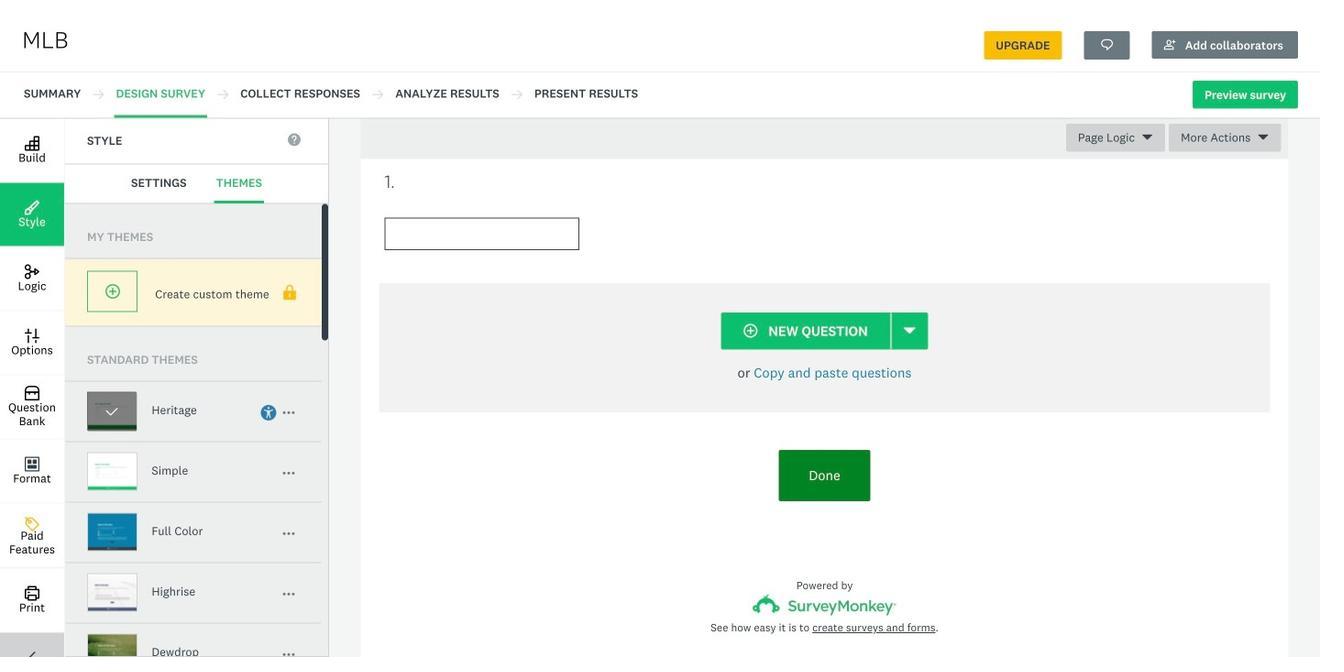 Task type: vqa. For each thing, say whether or not it's contained in the screenshot.
SURVEYMONKEY image at the bottom right of the page
yes



Task type: locate. For each thing, give the bounding box(es) containing it.
None text field
[[385, 218, 580, 251]]



Task type: describe. For each thing, give the bounding box(es) containing it.
surveymonkey image
[[753, 595, 897, 616]]



